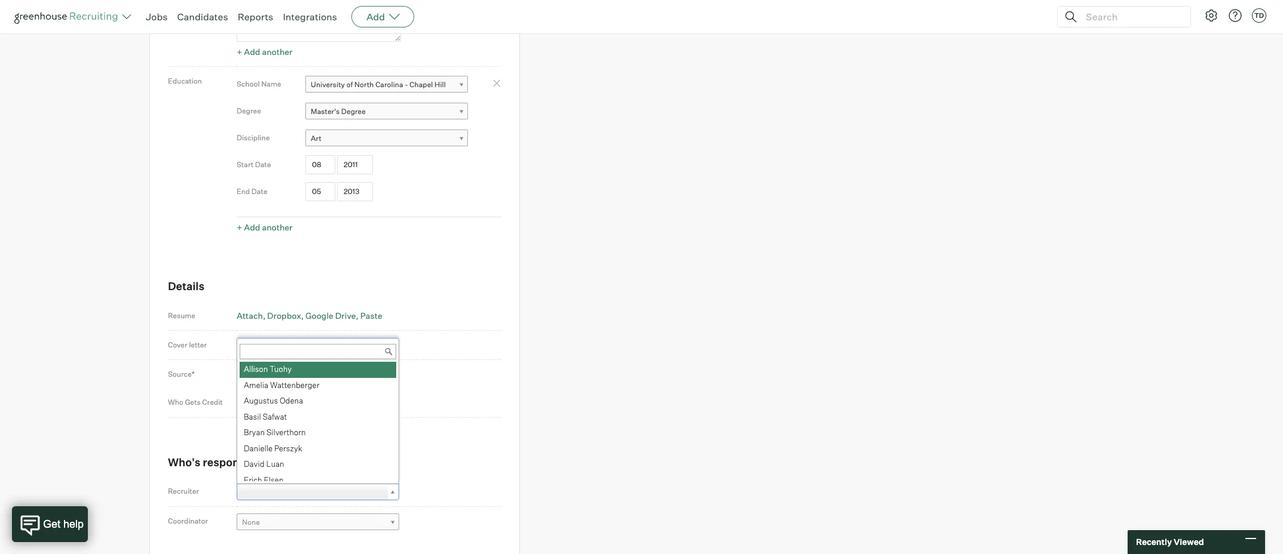 Task type: describe. For each thing, give the bounding box(es) containing it.
google drive link for resume
[[306, 311, 359, 321]]

university of north carolina - chapel hill link
[[305, 76, 468, 93]]

Search text field
[[1083, 8, 1180, 25]]

education
[[168, 77, 202, 86]]

date for end date
[[252, 187, 268, 196]]

name
[[261, 80, 281, 89]]

gets
[[185, 398, 201, 407]]

master's
[[311, 107, 340, 116]]

cover letter
[[168, 341, 207, 350]]

amelia
[[244, 381, 268, 390]]

coordinator
[[168, 517, 208, 526]]

who gets credit
[[168, 398, 223, 407]]

prospect?
[[305, 456, 358, 469]]

0 horizontal spatial degree
[[237, 107, 261, 116]]

danielle perszyk option
[[240, 442, 396, 457]]

viewed
[[1174, 538, 1204, 548]]

education element
[[237, 71, 502, 236]]

augustus odena option
[[240, 394, 396, 410]]

add for address
[[244, 47, 260, 57]]

bryan silverthorn
[[244, 428, 306, 438]]

another for education
[[262, 223, 293, 233]]

bryan silverthorn option
[[240, 426, 396, 442]]

drive for resume
[[335, 311, 356, 321]]

silverthorn
[[267, 428, 306, 438]]

td
[[1255, 11, 1264, 20]]

art link
[[305, 130, 468, 147]]

-
[[405, 80, 408, 89]]

dropbox link for resume
[[267, 311, 304, 321]]

attach dropbox google drive paste for cover letter
[[237, 340, 382, 350]]

danielle
[[244, 444, 273, 454]]

perszyk
[[274, 444, 302, 454]]

integrations link
[[283, 11, 337, 23]]

university of north carolina - chapel hill
[[311, 80, 446, 89]]

test dumtwo
[[242, 399, 288, 408]]

details
[[168, 280, 205, 293]]

attach link for resume
[[237, 311, 266, 321]]

*
[[192, 370, 195, 379]]

this
[[283, 456, 303, 469]]

erich
[[244, 476, 262, 485]]

home
[[412, 6, 433, 15]]

attach for resume
[[237, 311, 263, 321]]

school
[[237, 80, 260, 89]]

master's degree link
[[305, 103, 468, 120]]

who
[[168, 398, 183, 407]]

erich elsen
[[244, 476, 284, 485]]

recently viewed
[[1136, 538, 1204, 548]]

test dumtwo link
[[237, 395, 399, 412]]

none link
[[237, 514, 399, 531]]

addition
[[242, 372, 271, 381]]

+ add another link for address
[[237, 47, 293, 57]]

none
[[242, 518, 260, 527]]

who's responsible for this prospect?
[[168, 456, 358, 469]]

augustus odena
[[244, 396, 303, 406]]

master's degree
[[311, 107, 366, 116]]

home link
[[407, 2, 473, 19]]

who's
[[168, 456, 201, 469]]

end
[[237, 187, 250, 196]]

dropbox link for cover letter
[[267, 340, 304, 350]]

recently
[[1136, 538, 1172, 548]]

elsen
[[264, 476, 284, 485]]

paste link for resume
[[360, 311, 382, 321]]

configure image
[[1205, 8, 1219, 23]]

recruiter
[[168, 487, 199, 496]]

+ for address
[[237, 47, 242, 57]]

1 horizontal spatial degree
[[341, 107, 366, 116]]

candidates link
[[177, 11, 228, 23]]

start date
[[237, 160, 271, 169]]

chapel
[[410, 80, 433, 89]]

tuohy
[[270, 365, 292, 374]]

letter
[[189, 341, 207, 350]]

university
[[311, 80, 345, 89]]

danielle perszyk
[[244, 444, 302, 454]]

address
[[168, 4, 196, 13]]

jobs
[[146, 11, 168, 23]]



Task type: vqa. For each thing, say whether or not it's contained in the screenshot.
bottom Google
yes



Task type: locate. For each thing, give the bounding box(es) containing it.
drive
[[335, 311, 356, 321], [335, 340, 356, 350]]

dropbox for cover letter
[[267, 340, 301, 350]]

candidates
[[177, 11, 228, 23]]

+ add another inside education element
[[237, 223, 293, 233]]

degree down of
[[341, 107, 366, 116]]

1 vertical spatial another
[[262, 223, 293, 233]]

drive for cover letter
[[335, 340, 356, 350]]

end date
[[237, 187, 268, 196]]

safwat
[[263, 412, 287, 422]]

1 mm text field from the top
[[305, 155, 335, 175]]

1 + from the top
[[237, 47, 242, 57]]

list box
[[237, 362, 396, 489]]

1 attach dropbox google drive paste from the top
[[237, 311, 382, 321]]

0 vertical spatial + add another
[[237, 47, 293, 57]]

MM text field
[[305, 155, 335, 175], [305, 182, 335, 202]]

2 dropbox from the top
[[267, 340, 301, 350]]

attach for cover letter
[[237, 340, 263, 350]]

test
[[242, 399, 257, 408]]

source
[[168, 370, 192, 379]]

mm text field for end date
[[305, 182, 335, 202]]

paste
[[360, 311, 382, 321], [360, 340, 382, 350]]

start
[[237, 160, 254, 169]]

paste for resume
[[360, 311, 382, 321]]

mm text field left yyyy text box on the left top
[[305, 182, 335, 202]]

add down end date at the top of page
[[244, 223, 260, 233]]

+ for education
[[237, 223, 242, 233]]

1 + add another link from the top
[[237, 47, 293, 57]]

wattenberger
[[270, 381, 319, 390]]

google for resume
[[306, 311, 334, 321]]

0 vertical spatial google
[[306, 311, 334, 321]]

2 attach from the top
[[237, 340, 263, 350]]

discipline
[[237, 134, 270, 143]]

1 google drive link from the top
[[306, 311, 359, 321]]

1 paste link from the top
[[360, 311, 382, 321]]

+ inside education element
[[237, 223, 242, 233]]

+ add another link
[[237, 47, 293, 57], [237, 223, 293, 233]]

google drive link for cover letter
[[306, 340, 359, 350]]

amelia wattenberger option
[[240, 378, 396, 394]]

0 vertical spatial mm text field
[[305, 155, 335, 175]]

basil
[[244, 412, 261, 422]]

odena
[[280, 396, 303, 406]]

date
[[255, 160, 271, 169], [252, 187, 268, 196]]

2 attach link from the top
[[237, 340, 266, 350]]

0 vertical spatial another
[[262, 47, 293, 57]]

integrations
[[283, 11, 337, 23]]

attach
[[237, 311, 263, 321], [237, 340, 263, 350]]

0 vertical spatial drive
[[335, 311, 356, 321]]

2 drive from the top
[[335, 340, 356, 350]]

dropbox
[[267, 311, 301, 321], [267, 340, 301, 350]]

1 vertical spatial dropbox
[[267, 340, 301, 350]]

1 google from the top
[[306, 311, 334, 321]]

1 dropbox from the top
[[267, 311, 301, 321]]

date right start
[[255, 160, 271, 169]]

1 drive from the top
[[335, 311, 356, 321]]

google
[[306, 311, 334, 321], [306, 340, 334, 350]]

add
[[367, 11, 385, 23], [244, 47, 260, 57], [244, 223, 260, 233]]

1 attach from the top
[[237, 311, 263, 321]]

1 vertical spatial google
[[306, 340, 334, 350]]

degree
[[237, 107, 261, 116], [341, 107, 366, 116]]

YYYY text field
[[337, 155, 373, 175]]

0 vertical spatial attach link
[[237, 311, 266, 321]]

0 vertical spatial google drive link
[[306, 311, 359, 321]]

YYYY text field
[[337, 182, 373, 202]]

google for cover letter
[[306, 340, 334, 350]]

date right end
[[252, 187, 268, 196]]

+ add another for education
[[237, 223, 293, 233]]

1 another from the top
[[262, 47, 293, 57]]

1 paste from the top
[[360, 311, 382, 321]]

0 vertical spatial attach
[[237, 311, 263, 321]]

+ add another for address
[[237, 47, 293, 57]]

paste link for cover letter
[[360, 340, 382, 350]]

+ up school
[[237, 47, 242, 57]]

art
[[311, 134, 322, 143]]

+
[[237, 47, 242, 57], [237, 223, 242, 233]]

+ down end
[[237, 223, 242, 233]]

another for address
[[262, 47, 293, 57]]

responsible
[[203, 456, 264, 469]]

north
[[354, 80, 374, 89]]

1 vertical spatial google drive link
[[306, 340, 359, 350]]

allison tuohy
[[244, 365, 292, 374]]

td button
[[1250, 6, 1269, 25]]

source *
[[168, 370, 195, 379]]

add up school
[[244, 47, 260, 57]]

another
[[262, 47, 293, 57], [262, 223, 293, 233]]

1 vertical spatial + add another
[[237, 223, 293, 233]]

mm text field for start date
[[305, 155, 335, 175]]

paste link
[[360, 311, 382, 321], [360, 340, 382, 350]]

allison
[[244, 365, 268, 374]]

1 vertical spatial +
[[237, 223, 242, 233]]

degree down school
[[237, 107, 261, 116]]

add left home
[[367, 11, 385, 23]]

add inside add popup button
[[367, 11, 385, 23]]

attach link for cover letter
[[237, 340, 266, 350]]

dropbox for resume
[[267, 311, 301, 321]]

luan
[[266, 460, 284, 469]]

1 vertical spatial attach dropbox google drive paste
[[237, 340, 382, 350]]

+ add another link down end date at the top of page
[[237, 223, 293, 233]]

david
[[244, 460, 265, 469]]

None text field
[[240, 344, 396, 360]]

of
[[347, 80, 353, 89]]

another inside education element
[[262, 223, 293, 233]]

carolina
[[375, 80, 403, 89]]

0 vertical spatial + add another link
[[237, 47, 293, 57]]

1 vertical spatial paste
[[360, 340, 382, 350]]

1 attach link from the top
[[237, 311, 266, 321]]

1 dropbox link from the top
[[267, 311, 304, 321]]

2 + add another link from the top
[[237, 223, 293, 233]]

0 vertical spatial +
[[237, 47, 242, 57]]

1 vertical spatial paste link
[[360, 340, 382, 350]]

2 + add another from the top
[[237, 223, 293, 233]]

2 another from the top
[[262, 223, 293, 233]]

td button
[[1252, 8, 1267, 23]]

attach dropbox google drive paste
[[237, 311, 382, 321], [237, 340, 382, 350]]

0 vertical spatial paste
[[360, 311, 382, 321]]

dumtwo
[[258, 399, 288, 408]]

+ add another up school name
[[237, 47, 293, 57]]

david luan option
[[240, 457, 396, 473]]

resume
[[168, 311, 195, 320]]

2 google drive link from the top
[[306, 340, 359, 350]]

2 + from the top
[[237, 223, 242, 233]]

0 vertical spatial attach dropbox google drive paste
[[237, 311, 382, 321]]

allison tuohy option
[[240, 362, 396, 378]]

cover
[[168, 341, 187, 350]]

None text field
[[237, 0, 401, 42]]

greenhouse recruiting image
[[14, 10, 122, 24]]

1 vertical spatial drive
[[335, 340, 356, 350]]

another up name
[[262, 47, 293, 57]]

2 mm text field from the top
[[305, 182, 335, 202]]

1 vertical spatial + add another link
[[237, 223, 293, 233]]

+ add another link for education
[[237, 223, 293, 233]]

+ add another link up school name
[[237, 47, 293, 57]]

paste for cover letter
[[360, 340, 382, 350]]

school name
[[237, 80, 281, 89]]

+ add another down end date at the top of page
[[237, 223, 293, 233]]

reports link
[[238, 11, 273, 23]]

0 vertical spatial dropbox link
[[267, 311, 304, 321]]

0 vertical spatial date
[[255, 160, 271, 169]]

dropbox link
[[267, 311, 304, 321], [267, 340, 304, 350]]

list box containing allison tuohy
[[237, 362, 396, 489]]

2 attach dropbox google drive paste from the top
[[237, 340, 382, 350]]

another down end date at the top of page
[[262, 223, 293, 233]]

+ add another
[[237, 47, 293, 57], [237, 223, 293, 233]]

2 paste link from the top
[[360, 340, 382, 350]]

augustus
[[244, 396, 278, 406]]

0 vertical spatial add
[[367, 11, 385, 23]]

add button
[[352, 6, 414, 27]]

erich elsen option
[[240, 473, 396, 489]]

1 + add another from the top
[[237, 47, 293, 57]]

2 paste from the top
[[360, 340, 382, 350]]

basil safwat option
[[240, 410, 396, 426]]

1 vertical spatial attach link
[[237, 340, 266, 350]]

amelia wattenberger
[[244, 381, 319, 390]]

1 vertical spatial mm text field
[[305, 182, 335, 202]]

hill
[[435, 80, 446, 89]]

google drive link
[[306, 311, 359, 321], [306, 340, 359, 350]]

0 vertical spatial paste link
[[360, 311, 382, 321]]

bryan
[[244, 428, 265, 438]]

2 vertical spatial add
[[244, 223, 260, 233]]

david luan
[[244, 460, 284, 469]]

date for start date
[[255, 160, 271, 169]]

add for education
[[244, 223, 260, 233]]

for
[[266, 456, 281, 469]]

1 vertical spatial dropbox link
[[267, 340, 304, 350]]

mm text field down art
[[305, 155, 335, 175]]

reports
[[238, 11, 273, 23]]

1 vertical spatial attach
[[237, 340, 263, 350]]

add inside education element
[[244, 223, 260, 233]]

1 vertical spatial date
[[252, 187, 268, 196]]

credit
[[202, 398, 223, 407]]

jobs link
[[146, 11, 168, 23]]

2 dropbox link from the top
[[267, 340, 304, 350]]

addition link
[[237, 368, 399, 385]]

basil safwat
[[244, 412, 287, 422]]

attach dropbox google drive paste for resume
[[237, 311, 382, 321]]

1 vertical spatial add
[[244, 47, 260, 57]]

2 google from the top
[[306, 340, 334, 350]]

0 vertical spatial dropbox
[[267, 311, 301, 321]]



